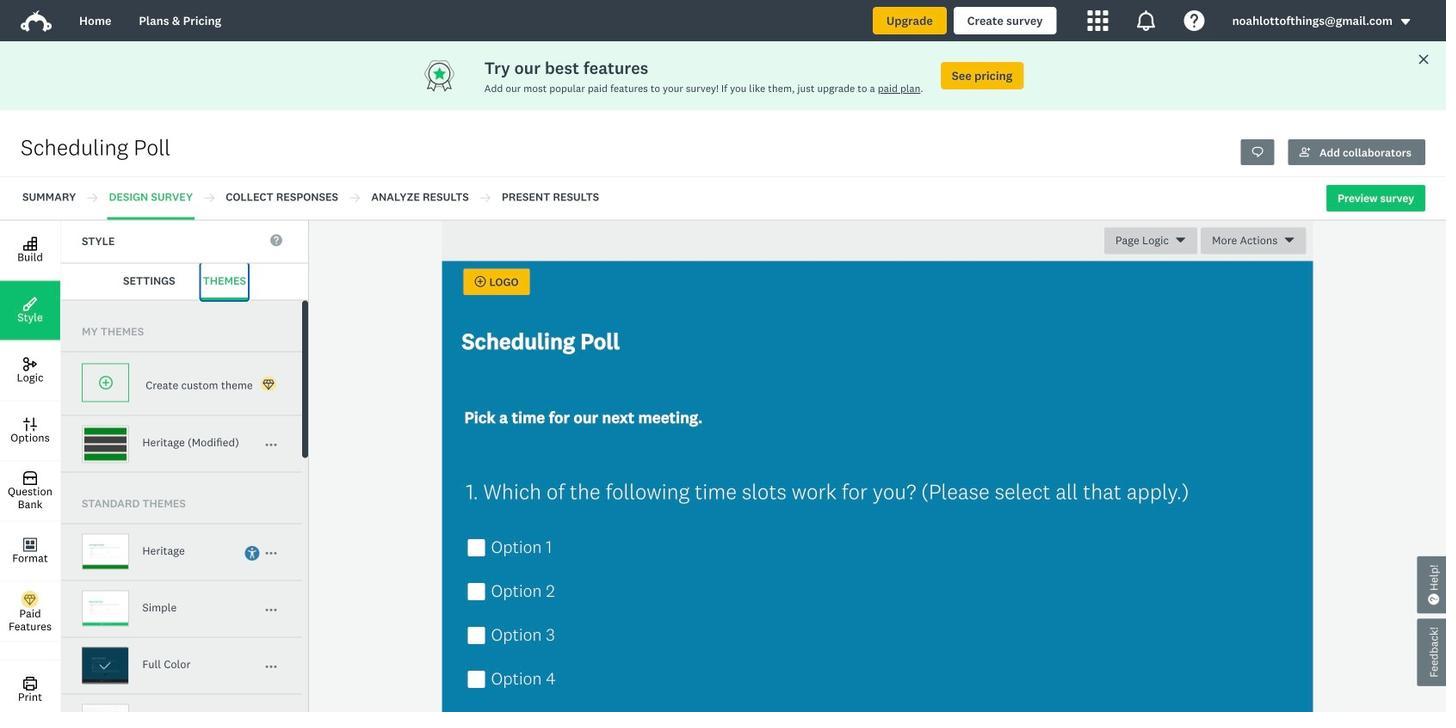 Task type: locate. For each thing, give the bounding box(es) containing it.
1 horizontal spatial products icon image
[[1136, 10, 1157, 31]]

0 horizontal spatial products icon image
[[1088, 10, 1109, 31]]

rewards image
[[422, 59, 484, 93]]

products icon image
[[1088, 10, 1109, 31], [1136, 10, 1157, 31]]



Task type: vqa. For each thing, say whether or not it's contained in the screenshot.
surveymonkey logo
yes



Task type: describe. For each thing, give the bounding box(es) containing it.
2 products icon image from the left
[[1136, 10, 1157, 31]]

1 products icon image from the left
[[1088, 10, 1109, 31]]

dropdown arrow image
[[1400, 16, 1412, 28]]

help icon image
[[1184, 10, 1205, 31]]

surveymonkey logo image
[[21, 10, 52, 32]]



